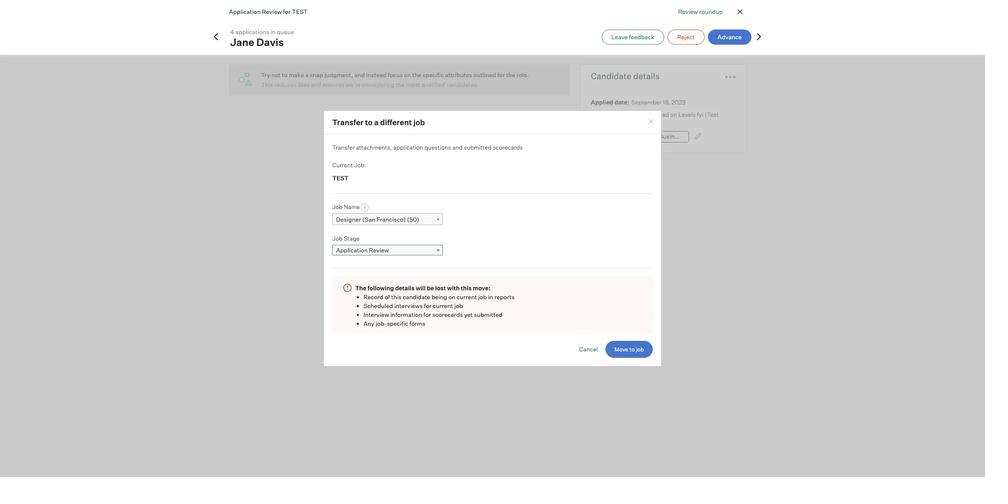Task type: locate. For each thing, give the bounding box(es) containing it.
leave feedback button
[[602, 29, 664, 44]]

review down designer (san francisco) (50)
[[369, 247, 389, 254]]

be
[[427, 285, 434, 292]]

1 vertical spatial current
[[433, 302, 453, 310]]

job
[[332, 203, 343, 210], [332, 235, 343, 242]]

previous image
[[212, 32, 220, 41]]

1 horizontal spatial to
[[365, 118, 373, 127]]

job left the stage
[[332, 235, 343, 242]]

in inside 4 applications in queue jane davis
[[271, 28, 276, 35]]

specific up qualified
[[423, 71, 444, 78]]

0 vertical spatial test
[[292, 8, 308, 15]]

to
[[282, 71, 288, 78], [648, 111, 653, 118], [365, 118, 373, 127]]

on
[[404, 71, 411, 78], [670, 111, 677, 118], [449, 293, 456, 301]]

and
[[354, 71, 365, 78], [311, 81, 321, 88], [452, 144, 463, 151]]

judgment,
[[325, 71, 353, 78]]

1 vertical spatial on
[[670, 111, 677, 118]]

on inside try not to make a snap judgment, and instead focus on the specific attributes outlined for the role. this reduces bias and ensures we're considering the most qualified candidates.
[[404, 71, 411, 78]]

and up we're
[[354, 71, 365, 78]]

review left roundup
[[678, 8, 698, 15]]

transfer up current
[[332, 144, 355, 151]]

with
[[447, 285, 460, 292]]

0 horizontal spatial in
[[271, 28, 276, 35]]

0 horizontal spatial a
[[305, 71, 309, 78]]

job down with on the bottom of the page
[[454, 302, 463, 310]]

job
[[414, 118, 425, 127], [478, 293, 487, 301], [454, 302, 463, 310]]

0 horizontal spatial job
[[414, 118, 425, 127]]

review inside the transfer to a different job dialog
[[369, 247, 389, 254]]

candidate details
[[591, 71, 660, 81]]

1 horizontal spatial scorecards
[[493, 144, 523, 151]]

current
[[457, 293, 477, 301], [433, 302, 453, 310]]

job left name
[[332, 203, 343, 210]]

a left different
[[374, 118, 379, 127]]

submitted right yet
[[474, 311, 503, 318]]

outlined
[[474, 71, 496, 78]]

2 horizontal spatial the
[[506, 71, 515, 78]]

for right outlined
[[497, 71, 505, 78]]

scorecards
[[493, 144, 523, 151], [432, 311, 463, 318]]

0 vertical spatial job
[[414, 118, 425, 127]]

0 horizontal spatial current
[[433, 302, 453, 310]]

the left role.
[[506, 71, 515, 78]]

transfer
[[332, 118, 364, 127], [332, 144, 355, 151]]

2 vertical spatial on
[[449, 293, 456, 301]]

2 horizontal spatial to
[[648, 111, 653, 118]]

this right with on the bottom of the page
[[461, 285, 472, 292]]

submitted inside the following details will be lost with this move: record of this candidate being on current job in reports scheduled interviews for current job interview information for scorecards yet submitted any job-specific forms
[[474, 311, 503, 318]]

specific
[[423, 71, 444, 78], [387, 320, 408, 327]]

fyi
[[697, 111, 704, 118]]

2 vertical spatial job
[[454, 302, 463, 310]]

close image
[[735, 7, 745, 17]]

submitted
[[464, 144, 492, 151], [474, 311, 503, 318]]

in down move:
[[488, 293, 493, 301]]

on down with on the bottom of the page
[[449, 293, 456, 301]]

details up candidate
[[395, 285, 415, 292]]

0 vertical spatial this
[[461, 285, 472, 292]]

application down the stage
[[336, 247, 368, 254]]

and down snap
[[311, 81, 321, 88]]

cancel link
[[579, 346, 598, 353]]

0 vertical spatial transfer
[[332, 118, 364, 127]]

1 vertical spatial and
[[311, 81, 321, 88]]

0 horizontal spatial review
[[262, 8, 282, 15]]

on right the ad
[[670, 111, 677, 118]]

responded
[[615, 111, 646, 118]]

reduces
[[275, 81, 297, 88]]

responded to an ad on levels fyi (test dumtwo)
[[591, 111, 719, 127]]

details inside the following details will be lost with this move: record of this candidate being on current job in reports scheduled interviews for current job interview information for scorecards yet submitted any job-specific forms
[[395, 285, 415, 292]]

make
[[289, 71, 304, 78]]

test down current
[[332, 175, 349, 182]]

1 vertical spatial submitted
[[474, 311, 503, 318]]

focus
[[388, 71, 403, 78]]

will
[[416, 285, 426, 292]]

1 vertical spatial job
[[332, 235, 343, 242]]

details up september
[[633, 71, 660, 81]]

0 horizontal spatial test
[[292, 8, 308, 15]]

to inside dialog
[[365, 118, 373, 127]]

to right not
[[282, 71, 288, 78]]

the up most
[[412, 71, 421, 78]]

2 job from the top
[[332, 235, 343, 242]]

review up 'queue'
[[262, 8, 282, 15]]

current down with on the bottom of the page
[[457, 293, 477, 301]]

1 horizontal spatial and
[[354, 71, 365, 78]]

role.
[[517, 71, 529, 78]]

application for application review
[[336, 247, 368, 254]]

None submit
[[606, 341, 653, 358]]

2 horizontal spatial review
[[678, 8, 698, 15]]

record
[[364, 293, 383, 301]]

review for application review
[[369, 247, 389, 254]]

0 horizontal spatial application
[[229, 8, 261, 15]]

18,
[[663, 99, 670, 106]]

(san
[[362, 216, 375, 223]]

job for job name
[[332, 203, 343, 210]]

next image
[[755, 32, 763, 41]]

an
[[654, 111, 661, 118]]

0 horizontal spatial specific
[[387, 320, 408, 327]]

details
[[633, 71, 660, 81], [395, 285, 415, 292]]

1 vertical spatial test
[[332, 175, 349, 182]]

1 horizontal spatial in
[[488, 293, 493, 301]]

to up close image
[[648, 111, 653, 118]]

and right questions
[[452, 144, 463, 151]]

1 vertical spatial this
[[391, 293, 402, 301]]

0 vertical spatial current
[[457, 293, 477, 301]]

2 transfer from the top
[[332, 144, 355, 151]]

this
[[461, 285, 472, 292], [391, 293, 402, 301]]

0 horizontal spatial and
[[311, 81, 321, 88]]

test up 'queue'
[[292, 8, 308, 15]]

application up applications
[[229, 8, 261, 15]]

2 horizontal spatial on
[[670, 111, 677, 118]]

1 transfer from the top
[[332, 118, 364, 127]]

applied date: september 18, 2023
[[591, 99, 686, 106]]

1 horizontal spatial review
[[369, 247, 389, 254]]

questions
[[425, 144, 451, 151]]

interviews
[[394, 302, 423, 310]]

1 horizontal spatial test
[[332, 175, 349, 182]]

in up davis
[[271, 28, 276, 35]]

0 horizontal spatial scorecards
[[432, 311, 463, 318]]

to up attachments,
[[365, 118, 373, 127]]

1 vertical spatial specific
[[387, 320, 408, 327]]

1 horizontal spatial this
[[461, 285, 472, 292]]

job down move:
[[478, 293, 487, 301]]

attachments,
[[356, 144, 392, 151]]

0 vertical spatial application
[[229, 8, 261, 15]]

1 horizontal spatial a
[[374, 118, 379, 127]]

for up 'queue'
[[283, 8, 291, 15]]

1 horizontal spatial application
[[336, 247, 368, 254]]

1 vertical spatial application
[[336, 247, 368, 254]]

2 horizontal spatial and
[[452, 144, 463, 151]]

2023
[[672, 99, 686, 106]]

0 vertical spatial a
[[305, 71, 309, 78]]

this right of
[[391, 293, 402, 301]]

the down focus
[[396, 81, 405, 88]]

1 vertical spatial a
[[374, 118, 379, 127]]

different
[[380, 118, 412, 127]]

in
[[271, 28, 276, 35], [488, 293, 493, 301]]

jane davis link
[[230, 36, 297, 48]]

application review for test
[[229, 8, 308, 15]]

to inside responded to an ad on levels fyi (test dumtwo)
[[648, 111, 653, 118]]

transfer up attachments,
[[332, 118, 364, 127]]

1 job from the top
[[332, 203, 343, 210]]

0 vertical spatial details
[[633, 71, 660, 81]]

1 horizontal spatial job
[[454, 302, 463, 310]]

dumtwo)
[[591, 120, 618, 127]]

interview
[[364, 311, 389, 318]]

levels
[[679, 111, 696, 118]]

following
[[368, 285, 394, 292]]

applications
[[235, 28, 269, 35]]

0 vertical spatial scorecards
[[493, 144, 523, 151]]

transfer for transfer to a different job
[[332, 118, 364, 127]]

1 vertical spatial job
[[478, 293, 487, 301]]

0 vertical spatial job
[[332, 203, 343, 210]]

advance
[[718, 33, 742, 40]]

davis
[[256, 36, 284, 48]]

specific inside the following details will be lost with this move: record of this candidate being on current job in reports scheduled interviews for current job interview information for scorecards yet submitted any job-specific forms
[[387, 320, 408, 327]]

1 vertical spatial scorecards
[[432, 311, 463, 318]]

job right different
[[414, 118, 425, 127]]

2 horizontal spatial job
[[478, 293, 487, 301]]

name
[[344, 203, 360, 210]]

review for application review for test
[[262, 8, 282, 15]]

a inside try not to make a snap judgment, and instead focus on the specific attributes outlined for the role. this reduces bias and ensures we're considering the most qualified candidates.
[[305, 71, 309, 78]]

considering
[[362, 81, 395, 88]]

1 vertical spatial in
[[488, 293, 493, 301]]

0 horizontal spatial details
[[395, 285, 415, 292]]

current down being
[[433, 302, 453, 310]]

2 vertical spatial and
[[452, 144, 463, 151]]

1 horizontal spatial specific
[[423, 71, 444, 78]]

designer (san francisco) (50)
[[336, 216, 419, 223]]

designer (san francisco) (50) link
[[332, 214, 443, 226]]

job-
[[376, 320, 387, 327]]

0 horizontal spatial on
[[404, 71, 411, 78]]

0 vertical spatial on
[[404, 71, 411, 78]]

a left snap
[[305, 71, 309, 78]]

a inside dialog
[[374, 118, 379, 127]]

submitted right questions
[[464, 144, 492, 151]]

specific down information
[[387, 320, 408, 327]]

0 vertical spatial specific
[[423, 71, 444, 78]]

1 vertical spatial transfer
[[332, 144, 355, 151]]

0 horizontal spatial to
[[282, 71, 288, 78]]

on up most
[[404, 71, 411, 78]]

for
[[283, 8, 291, 15], [497, 71, 505, 78], [424, 302, 432, 310], [424, 311, 431, 318]]

a
[[305, 71, 309, 78], [374, 118, 379, 127]]

on inside the following details will be lost with this move: record of this candidate being on current job in reports scheduled interviews for current job interview information for scorecards yet submitted any job-specific forms
[[449, 293, 456, 301]]

0 vertical spatial in
[[271, 28, 276, 35]]

queue
[[277, 28, 294, 35]]

application review link
[[332, 245, 443, 256]]

september
[[632, 99, 662, 106]]

specific inside try not to make a snap judgment, and instead focus on the specific attributes outlined for the role. this reduces bias and ensures we're considering the most qualified candidates.
[[423, 71, 444, 78]]

add a candidate tag image
[[695, 133, 701, 140]]

application inside the transfer to a different job dialog
[[336, 247, 368, 254]]

current job:
[[332, 161, 366, 169]]

1 horizontal spatial on
[[449, 293, 456, 301]]

1 vertical spatial details
[[395, 285, 415, 292]]

leave feedback
[[611, 33, 655, 40]]



Task type: vqa. For each thing, say whether or not it's contained in the screenshot.
questions
yes



Task type: describe. For each thing, give the bounding box(es) containing it.
transfer attachments, application questions and submitted scorecards
[[332, 144, 523, 151]]

0 horizontal spatial this
[[391, 293, 402, 301]]

review roundup
[[678, 8, 723, 15]]

reject
[[677, 33, 695, 40]]

to for responded to an ad on levels fyi (test dumtwo)
[[648, 111, 653, 118]]

to for transfer to a different job
[[365, 118, 373, 127]]

review roundup link
[[678, 7, 723, 16]]

instead
[[366, 71, 387, 78]]

attributes
[[445, 71, 472, 78]]

1 horizontal spatial the
[[412, 71, 421, 78]]

yet
[[464, 311, 473, 318]]

next element
[[755, 32, 763, 42]]

bias
[[298, 81, 310, 88]]

scheduled
[[364, 302, 393, 310]]

snap
[[310, 71, 323, 78]]

most
[[406, 81, 420, 88]]

being
[[432, 293, 447, 301]]

transfer to a different job dialog
[[324, 111, 662, 367]]

for down candidate
[[424, 302, 432, 310]]

advance button
[[708, 29, 752, 44]]

feedback
[[629, 33, 655, 40]]

roundup
[[699, 8, 723, 15]]

candidate actions image
[[725, 76, 736, 78]]

application
[[393, 144, 423, 151]]

of
[[385, 293, 390, 301]]

the following details will be lost with this move: record of this candidate being on current job in reports scheduled interviews for current job interview information for scorecards yet submitted any job-specific forms
[[355, 285, 515, 327]]

transfer to a different job
[[332, 118, 425, 127]]

francisco)
[[377, 216, 406, 223]]

any
[[364, 320, 375, 327]]

stage
[[344, 235, 360, 242]]

4
[[230, 28, 234, 35]]

lost
[[435, 285, 446, 292]]

none submit inside the transfer to a different job dialog
[[606, 341, 653, 358]]

applied
[[591, 99, 613, 106]]

and inside the transfer to a different job dialog
[[452, 144, 463, 151]]

jane
[[230, 36, 254, 48]]

4 applications in queue jane davis
[[230, 28, 294, 48]]

leave
[[611, 33, 628, 40]]

1 horizontal spatial details
[[633, 71, 660, 81]]

for up forms
[[424, 311, 431, 318]]

job stage
[[332, 235, 360, 242]]

cancel
[[579, 346, 598, 353]]

information
[[390, 311, 422, 318]]

ad
[[662, 111, 669, 118]]

current
[[332, 161, 353, 169]]

tags:
[[591, 132, 607, 140]]

qualified
[[422, 81, 445, 88]]

forms
[[410, 320, 426, 327]]

job:
[[354, 161, 366, 169]]

(test
[[705, 111, 719, 118]]

the
[[355, 285, 366, 292]]

for inside try not to make a snap judgment, and instead focus on the specific attributes outlined for the role. this reduces bias and ensures we're considering the most qualified candidates.
[[497, 71, 505, 78]]

not
[[272, 71, 281, 78]]

application for application review for test
[[229, 8, 261, 15]]

on inside responded to an ad on levels fyi (test dumtwo)
[[670, 111, 677, 118]]

candidates.
[[447, 81, 479, 88]]

to inside try not to make a snap judgment, and instead focus on the specific attributes outlined for the role. this reduces bias and ensures we're considering the most qualified candidates.
[[282, 71, 288, 78]]

candidate
[[591, 71, 632, 81]]

candidate
[[403, 293, 430, 301]]

0 vertical spatial submitted
[[464, 144, 492, 151]]

designer
[[336, 216, 361, 223]]

in inside the following details will be lost with this move: record of this candidate being on current job in reports scheduled interviews for current job interview information for scorecards yet submitted any job-specific forms
[[488, 293, 493, 301]]

try
[[261, 71, 270, 78]]

this
[[261, 81, 273, 88]]

scorecards inside the following details will be lost with this move: record of this candidate being on current job in reports scheduled interviews for current job interview information for scorecards yet submitted any job-specific forms
[[432, 311, 463, 318]]

close image
[[648, 118, 655, 125]]

job name
[[332, 203, 360, 210]]

previous element
[[212, 32, 220, 42]]

date:
[[615, 99, 629, 106]]

candidate actions element
[[725, 69, 736, 84]]

(50)
[[407, 216, 419, 223]]

we're
[[346, 81, 361, 88]]

ensures
[[323, 81, 345, 88]]

job for job stage
[[332, 235, 343, 242]]

reports
[[495, 293, 515, 301]]

0 horizontal spatial the
[[396, 81, 405, 88]]

application review
[[336, 247, 389, 254]]

try not to make a snap judgment, and instead focus on the specific attributes outlined for the role. this reduces bias and ensures we're considering the most qualified candidates.
[[261, 71, 529, 88]]

0 vertical spatial and
[[354, 71, 365, 78]]

move:
[[473, 285, 491, 292]]

reject button
[[668, 29, 705, 44]]

1 horizontal spatial current
[[457, 293, 477, 301]]

transfer for transfer attachments, application questions and submitted scorecards
[[332, 144, 355, 151]]

test inside the transfer to a different job dialog
[[332, 175, 349, 182]]



